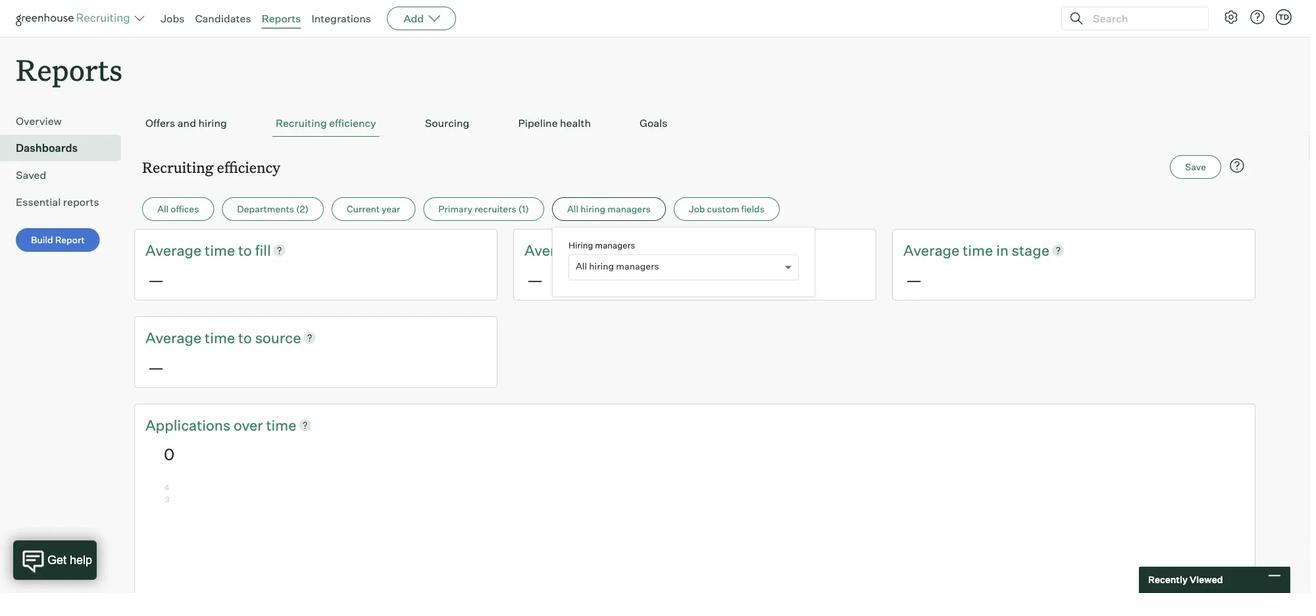 Task type: locate. For each thing, give the bounding box(es) containing it.
recruiting efficiency button
[[272, 110, 380, 137]]

time down all hiring managers button
[[584, 241, 614, 259]]

2 vertical spatial hiring
[[589, 261, 614, 272]]

time link left stage link
[[963, 240, 996, 261]]

1 vertical spatial all hiring managers
[[576, 261, 659, 272]]

job
[[689, 203, 705, 215]]

managers down hire link
[[616, 261, 659, 272]]

all hiring managers inside button
[[567, 203, 651, 215]]

hiring down hiring managers
[[589, 261, 614, 272]]

0 vertical spatial reports
[[262, 12, 301, 25]]

health
[[560, 117, 591, 130]]

all left offices
[[157, 203, 169, 215]]

time link
[[205, 240, 238, 261], [584, 240, 617, 261], [963, 240, 996, 261], [205, 328, 238, 348], [266, 415, 296, 435]]

saved link
[[16, 167, 116, 183]]

build
[[31, 234, 53, 246]]

add button
[[387, 7, 456, 30]]

average link for stage
[[903, 240, 963, 261]]

recruiting efficiency inside button
[[276, 117, 376, 130]]

time left 'source'
[[205, 329, 235, 347]]

to for fill
[[238, 241, 252, 259]]

all up hiring
[[567, 203, 579, 215]]

dashboards
[[16, 142, 78, 155]]

time link for source
[[205, 328, 238, 348]]

1 vertical spatial managers
[[595, 240, 635, 251]]

sourcing button
[[422, 110, 473, 137]]

viewed
[[1190, 574, 1223, 586]]

fill
[[255, 241, 271, 259]]

average link
[[145, 240, 205, 261], [524, 240, 584, 261], [903, 240, 963, 261], [145, 328, 205, 348]]

primary recruiters (1)
[[438, 203, 529, 215]]

jobs link
[[161, 12, 185, 25]]

average time to for source
[[145, 329, 255, 347]]

reports right candidates link
[[262, 12, 301, 25]]

all hiring managers button
[[552, 198, 666, 221]]

report
[[55, 234, 85, 246]]

essential reports link
[[16, 194, 116, 210]]

0 horizontal spatial recruiting
[[142, 157, 213, 177]]

goals button
[[636, 110, 671, 137]]

pipeline health
[[518, 117, 591, 130]]

td button
[[1276, 9, 1292, 25]]

hire link
[[634, 240, 660, 261]]

departments (2) button
[[222, 198, 324, 221]]

to left 'source'
[[238, 329, 252, 347]]

source link
[[255, 328, 301, 348]]

to left hire
[[617, 241, 631, 259]]

hire
[[634, 241, 660, 259]]

custom
[[707, 203, 739, 215]]

0 vertical spatial managers
[[608, 203, 651, 215]]

offices
[[171, 203, 199, 215]]

time link down all hiring managers button
[[584, 240, 617, 261]]

0
[[164, 445, 175, 465]]

average for fill
[[145, 241, 202, 259]]

(1)
[[518, 203, 529, 215]]

1 vertical spatial efficiency
[[217, 157, 280, 177]]

time left fill
[[205, 241, 235, 259]]

offers and hiring
[[145, 117, 227, 130]]

Search text field
[[1090, 9, 1196, 28]]

recently
[[1148, 574, 1188, 586]]

2 vertical spatial managers
[[616, 261, 659, 272]]

fields
[[741, 203, 765, 215]]

efficiency
[[329, 117, 376, 130], [217, 157, 280, 177]]

saved
[[16, 169, 46, 182]]

1 horizontal spatial efficiency
[[329, 117, 376, 130]]

1 horizontal spatial reports
[[262, 12, 301, 25]]

to link for hire
[[617, 240, 634, 261]]

overview link
[[16, 113, 116, 129]]

to left fill
[[238, 241, 252, 259]]

td
[[1278, 13, 1289, 21]]

recruiting inside button
[[276, 117, 327, 130]]

0 horizontal spatial efficiency
[[217, 157, 280, 177]]

reports
[[262, 12, 301, 25], [16, 50, 122, 89]]

all hiring managers down hiring managers
[[576, 261, 659, 272]]

0 vertical spatial recruiting
[[276, 117, 327, 130]]

managers right hiring
[[595, 240, 635, 251]]

time link left source link
[[205, 328, 238, 348]]

current year button
[[332, 198, 415, 221]]

1 horizontal spatial recruiting
[[276, 117, 327, 130]]

applications over
[[145, 416, 266, 434]]

average time to
[[145, 241, 255, 259], [524, 241, 634, 259], [145, 329, 255, 347]]

pipeline health button
[[515, 110, 594, 137]]

—
[[148, 270, 164, 290], [527, 270, 543, 290], [906, 270, 922, 290], [148, 358, 164, 377]]

reports
[[63, 196, 99, 209]]

time left in
[[963, 241, 993, 259]]

hiring
[[568, 240, 593, 251]]

managers up hire
[[608, 203, 651, 215]]

jobs
[[161, 12, 185, 25]]

average
[[145, 241, 202, 259], [524, 241, 581, 259], [903, 241, 960, 259], [145, 329, 202, 347]]

recruiting efficiency
[[276, 117, 376, 130], [142, 157, 280, 177]]

managers
[[608, 203, 651, 215], [595, 240, 635, 251], [616, 261, 659, 272]]

1 vertical spatial reports
[[16, 50, 122, 89]]

reports down greenhouse recruiting image
[[16, 50, 122, 89]]

tab list
[[142, 110, 1248, 137]]

0 vertical spatial all hiring managers
[[567, 203, 651, 215]]

add
[[403, 12, 424, 25]]

departments (2)
[[237, 203, 309, 215]]

fill link
[[255, 240, 271, 261]]

1 vertical spatial hiring
[[581, 203, 606, 215]]

all
[[157, 203, 169, 215], [567, 203, 579, 215], [576, 261, 587, 272]]

recently viewed
[[1148, 574, 1223, 586]]

essential
[[16, 196, 61, 209]]

0 vertical spatial efficiency
[[329, 117, 376, 130]]

all hiring managers up hiring managers
[[567, 203, 651, 215]]

— for stage
[[906, 270, 922, 290]]

recruiting
[[276, 117, 327, 130], [142, 157, 213, 177]]

all for all hiring managers button
[[567, 203, 579, 215]]

all hiring managers
[[567, 203, 651, 215], [576, 261, 659, 272]]

over link
[[234, 415, 266, 435]]

average for hire
[[524, 241, 581, 259]]

time link left "fill" link
[[205, 240, 238, 261]]

average link for fill
[[145, 240, 205, 261]]

overview
[[16, 115, 62, 128]]

integrations link
[[311, 12, 371, 25]]

candidates link
[[195, 12, 251, 25]]

time for fill
[[205, 241, 235, 259]]

reports link
[[262, 12, 301, 25]]

hiring up hiring managers
[[581, 203, 606, 215]]

hiring
[[198, 117, 227, 130], [581, 203, 606, 215], [589, 261, 614, 272]]

greenhouse recruiting image
[[16, 11, 134, 26]]

save
[[1185, 161, 1206, 173]]

to link
[[238, 240, 255, 261], [617, 240, 634, 261], [238, 328, 255, 348]]

current year
[[347, 203, 400, 215]]

hiring right and
[[198, 117, 227, 130]]

(2)
[[296, 203, 309, 215]]

to
[[238, 241, 252, 259], [617, 241, 631, 259], [238, 329, 252, 347]]

— for source
[[148, 358, 164, 377]]

0 vertical spatial recruiting efficiency
[[276, 117, 376, 130]]

0 horizontal spatial reports
[[16, 50, 122, 89]]

pipeline
[[518, 117, 558, 130]]

all down hiring
[[576, 261, 587, 272]]

average for stage
[[903, 241, 960, 259]]



Task type: describe. For each thing, give the bounding box(es) containing it.
stage link
[[1012, 240, 1050, 261]]

hiring managers
[[568, 240, 635, 251]]

average time to for fill
[[145, 241, 255, 259]]

0 vertical spatial hiring
[[198, 117, 227, 130]]

in link
[[996, 240, 1012, 261]]

xychart image
[[164, 485, 1226, 594]]

primary recruiters (1) button
[[423, 198, 544, 221]]

build report
[[31, 234, 85, 246]]

td button
[[1273, 7, 1294, 28]]

average time in
[[903, 241, 1012, 259]]

time right over
[[266, 416, 296, 434]]

stage
[[1012, 241, 1050, 259]]

offers
[[145, 117, 175, 130]]

primary
[[438, 203, 473, 215]]

year
[[382, 203, 400, 215]]

job custom fields button
[[674, 198, 780, 221]]

to link for fill
[[238, 240, 255, 261]]

to for source
[[238, 329, 252, 347]]

build report button
[[16, 228, 100, 252]]

integrations
[[311, 12, 371, 25]]

managers inside all hiring managers button
[[608, 203, 651, 215]]

time for source
[[205, 329, 235, 347]]

time link for hire
[[584, 240, 617, 261]]

1 vertical spatial recruiting efficiency
[[142, 157, 280, 177]]

time for stage
[[963, 241, 993, 259]]

efficiency inside button
[[329, 117, 376, 130]]

job custom fields
[[689, 203, 765, 215]]

faq image
[[1229, 158, 1245, 174]]

tab list containing offers and hiring
[[142, 110, 1248, 137]]

— for fill
[[148, 270, 164, 290]]

— for hire
[[527, 270, 543, 290]]

dashboards link
[[16, 140, 116, 156]]

all for all offices button
[[157, 203, 169, 215]]

time link for fill
[[205, 240, 238, 261]]

time link for stage
[[963, 240, 996, 261]]

save button
[[1170, 155, 1221, 179]]

to for hire
[[617, 241, 631, 259]]

all offices
[[157, 203, 199, 215]]

average for source
[[145, 329, 202, 347]]

offers and hiring button
[[142, 110, 230, 137]]

average time to for hire
[[524, 241, 634, 259]]

and
[[178, 117, 196, 130]]

sourcing
[[425, 117, 469, 130]]

average link for source
[[145, 328, 205, 348]]

time for hire
[[584, 241, 614, 259]]

current
[[347, 203, 380, 215]]

candidates
[[195, 12, 251, 25]]

average link for hire
[[524, 240, 584, 261]]

time link right over
[[266, 415, 296, 435]]

goals
[[640, 117, 668, 130]]

over
[[234, 416, 263, 434]]

recruiters
[[475, 203, 516, 215]]

essential reports
[[16, 196, 99, 209]]

source
[[255, 329, 301, 347]]

to link for source
[[238, 328, 255, 348]]

1 vertical spatial recruiting
[[142, 157, 213, 177]]

in
[[996, 241, 1009, 259]]

applications link
[[145, 415, 234, 435]]

configure image
[[1223, 9, 1239, 25]]

all offices button
[[142, 198, 214, 221]]

departments
[[237, 203, 294, 215]]

applications
[[145, 416, 231, 434]]



Task type: vqa. For each thing, say whether or not it's contained in the screenshot.
No
no



